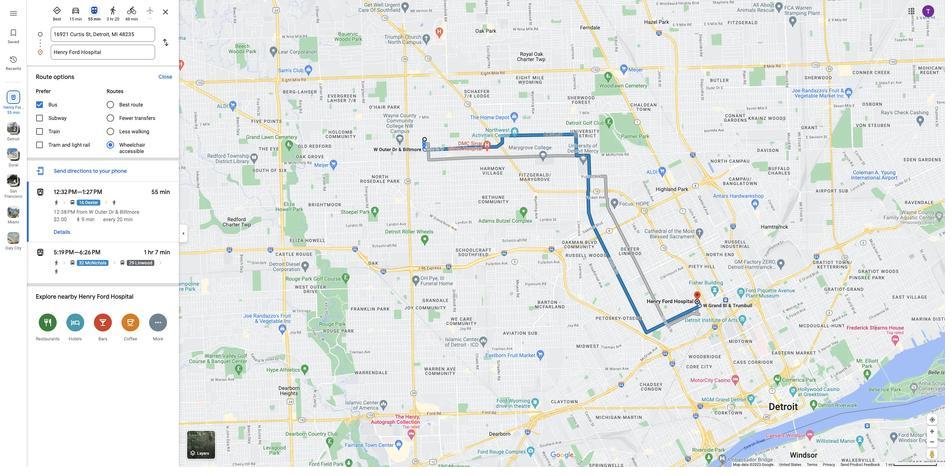 Task type: vqa. For each thing, say whether or not it's contained in the screenshot.


Task type: describe. For each thing, give the bounding box(es) containing it.
1 list item from the top
[[27, 27, 179, 51]]

bus
[[48, 102, 57, 108]]

united states button
[[779, 463, 801, 468]]

map data ©2023 google
[[733, 463, 774, 467]]

flights image
[[146, 6, 155, 15]]

list inside google maps element
[[27, 27, 179, 60]]

 inside list
[[10, 93, 17, 101]]

miami
[[8, 220, 19, 225]]

francisco
[[5, 194, 22, 199]]

less walking
[[119, 129, 149, 135]]

bus image for 32
[[70, 260, 75, 266]]

55 min inside option
[[88, 17, 101, 22]]

9 min
[[81, 217, 94, 223]]

product
[[850, 463, 863, 467]]

accessible
[[119, 148, 144, 154]]

recents
[[6, 66, 21, 71]]

layers
[[197, 452, 209, 456]]

mi
[[889, 463, 893, 467]]

coffee button
[[117, 309, 144, 346]]

transit image containing 
[[36, 187, 45, 198]]

1 vertical spatial walk image
[[54, 269, 59, 274]]

tram
[[48, 142, 60, 148]]

fewer
[[119, 115, 133, 121]]

send product feedback button
[[841, 463, 880, 468]]

2 places element for detroit
[[8, 126, 16, 133]]

48
[[125, 17, 130, 22]]

16 dexter
[[79, 200, 98, 205]]

48 min
[[125, 17, 138, 22]]

12:32 pm — 1:27 pm
[[54, 189, 102, 196]]

1 horizontal spatial , then image
[[112, 260, 117, 266]]

restaurants
[[36, 337, 60, 342]]

12:32 pm
[[54, 189, 77, 196]]

states
[[791, 463, 801, 467]]

every
[[103, 217, 115, 223]]

doral
[[9, 163, 18, 168]]

fewer transfers
[[119, 115, 155, 121]]

united
[[779, 463, 790, 467]]

wheelchair
[[119, 142, 145, 148]]

more
[[153, 337, 163, 342]]

12:38 pm
[[54, 209, 75, 215]]

subway
[[48, 115, 67, 121]]

close
[[158, 73, 172, 80]]

details button
[[50, 226, 74, 239]]

1:27 pm
[[82, 189, 102, 196]]

daly city
[[6, 246, 21, 251]]

send directions to your phone button
[[50, 164, 131, 179]]

daly city button
[[0, 229, 27, 252]]

directions
[[67, 168, 92, 174]]

henry inside directions main content
[[79, 293, 95, 301]]

explore nearby henry ford hospital
[[36, 293, 133, 301]]

hospital inside directions main content
[[111, 293, 133, 301]]

best for best
[[53, 17, 61, 22]]

29
[[129, 261, 134, 266]]

close directions image
[[161, 7, 170, 16]]

explore
[[36, 293, 56, 301]]

20 inside directions main content
[[117, 217, 123, 223]]

transfers
[[135, 115, 155, 121]]

55 min radio
[[86, 3, 102, 22]]

 for 12:32 pm
[[36, 187, 45, 198]]

privacy
[[823, 463, 835, 467]]

detroit
[[7, 137, 20, 142]]

min inside  list
[[13, 110, 20, 115]]

4 places element
[[8, 178, 16, 185]]

henry inside 'henry ford hospital'
[[3, 105, 14, 110]]

©2023
[[750, 463, 761, 467]]

2 list item from the top
[[27, 45, 179, 60]]

1 mi button
[[886, 463, 937, 467]]

options
[[53, 73, 74, 81]]

send product feedback
[[841, 463, 880, 467]]

none field 'destination henry ford hospital'
[[54, 45, 152, 60]]

29 linwood
[[129, 261, 152, 266]]

best for best route
[[119, 102, 130, 108]]

more button
[[144, 309, 172, 346]]

15 min radio
[[68, 3, 84, 22]]

55 min inside directions main content
[[151, 189, 170, 196]]

google maps element
[[0, 0, 945, 468]]

route options
[[36, 73, 74, 81]]

coffee
[[124, 337, 137, 342]]

— for 12:32 pm
[[77, 189, 82, 196]]

best travel modes image
[[53, 6, 62, 15]]

united states
[[779, 463, 801, 467]]

henry ford hospital
[[3, 105, 23, 115]]

55 min inside  list
[[7, 110, 20, 115]]

hr for 1
[[148, 249, 154, 256]]

48 min radio
[[124, 3, 139, 22]]

nearby
[[58, 293, 77, 301]]

0 horizontal spatial , then image
[[62, 200, 67, 205]]

32 mcnichols
[[79, 261, 106, 266]]

zoom out image
[[929, 440, 935, 445]]

2 places element for doral
[[8, 152, 16, 159]]

prefer bus
[[36, 88, 57, 108]]

phone
[[111, 168, 127, 174]]

footer inside google maps element
[[733, 463, 886, 468]]

0 horizontal spatial , then image
[[62, 260, 67, 266]]

2 for detroit
[[13, 127, 16, 132]]

saved button
[[0, 25, 27, 46]]



Task type: locate. For each thing, give the bounding box(es) containing it.
1 mi
[[886, 463, 893, 467]]

san francisco
[[5, 189, 22, 199]]

2 none field from the top
[[54, 45, 152, 60]]

transit image left 12:32 pm
[[36, 187, 45, 198]]

20
[[115, 17, 119, 22], [117, 217, 123, 223]]

bus image for 29
[[120, 260, 125, 266]]

hospital
[[6, 110, 21, 115], [111, 293, 133, 301]]

0 vertical spatial transit image
[[90, 6, 99, 15]]

min
[[75, 17, 82, 22], [94, 17, 101, 22], [131, 17, 138, 22], [13, 110, 20, 115], [160, 189, 170, 196], [86, 217, 94, 223], [124, 217, 133, 223], [160, 249, 170, 256]]

send for send product feedback
[[841, 463, 849, 467]]

ford inside 'henry ford hospital'
[[15, 105, 23, 110]]

min inside radio
[[75, 17, 82, 22]]

, then image
[[62, 200, 67, 205], [112, 260, 117, 266], [158, 260, 163, 266]]

list item
[[27, 27, 179, 51], [27, 45, 179, 60]]

walk image
[[54, 200, 59, 205], [54, 260, 59, 266]]

 left 12:32 pm
[[36, 187, 45, 198]]

2 bus image from the left
[[120, 260, 125, 266]]

0 horizontal spatial best
[[53, 17, 61, 22]]

to
[[93, 168, 98, 174]]

1 vertical spatial 55 min
[[7, 110, 20, 115]]

bus image
[[70, 200, 75, 205]]

terms
[[807, 463, 817, 467]]

google
[[762, 463, 774, 467]]

walk image
[[111, 200, 117, 205], [54, 269, 59, 274]]

best route
[[119, 102, 143, 108]]

san
[[10, 189, 17, 194]]

0 vertical spatial walk image
[[111, 200, 117, 205]]

1 vertical spatial 1
[[886, 463, 888, 467]]

walk image up 12:38 pm
[[54, 200, 59, 205]]

restaurants button
[[34, 309, 62, 346]]

1 vertical spatial best
[[119, 102, 130, 108]]

show your location image
[[929, 417, 936, 424]]

1 vertical spatial transit image
[[36, 187, 45, 198]]

send inside directions main content
[[54, 168, 66, 174]]

henry up detroit
[[3, 105, 14, 110]]

walk image down 5:19 pm
[[54, 260, 59, 266]]

1 vertical spatial 20
[[117, 217, 123, 223]]

2 up doral
[[13, 153, 16, 158]]

1 vertical spatial 
[[36, 187, 45, 198]]

1 horizontal spatial 1
[[886, 463, 888, 467]]

directions main content
[[27, 0, 179, 468]]

1 horizontal spatial 55
[[88, 17, 93, 22]]

15 min
[[69, 17, 82, 22]]

hospital up detroit
[[6, 110, 21, 115]]

0 vertical spatial ford
[[15, 105, 23, 110]]

send directions to your phone
[[54, 168, 127, 174]]

, then image down 1 hr 7 min
[[158, 260, 163, 266]]

saved
[[8, 39, 19, 44]]

best down best travel modes image
[[53, 17, 61, 22]]

rail
[[83, 142, 90, 148]]

1 up linwood
[[144, 249, 146, 256]]

3 hr 20
[[107, 17, 119, 22]]

1 2 from the top
[[13, 127, 16, 132]]

none field down starting point 16921 curtis st, detroit, mi 48235 field
[[54, 45, 152, 60]]

ford inside directions main content
[[97, 293, 109, 301]]

0 horizontal spatial ford
[[15, 105, 23, 110]]

1 horizontal spatial hr
[[148, 249, 154, 256]]

, then image left 29
[[112, 260, 117, 266]]

cycling image
[[127, 6, 136, 15]]

walk image for 12:32 pm — 1:27 pm
[[54, 200, 59, 205]]

1 for 1 mi
[[886, 463, 888, 467]]

recents button
[[0, 52, 27, 73]]

henry right nearby
[[79, 293, 95, 301]]

1 vertical spatial none field
[[54, 45, 152, 60]]

driving image
[[71, 6, 80, 15]]

from
[[76, 209, 88, 215]]

hr
[[110, 17, 114, 22], [148, 249, 154, 256]]

walk image up &
[[111, 200, 117, 205]]

0 horizontal spatial send
[[54, 168, 66, 174]]

1 horizontal spatial transit image
[[90, 6, 99, 15]]

menu image
[[9, 9, 18, 18]]

1 hr 7 min
[[144, 249, 170, 256]]

2 horizontal spatial 55 min
[[151, 189, 170, 196]]

close button
[[155, 70, 176, 84]]

0 vertical spatial 20
[[115, 17, 119, 22]]

55 inside directions main content
[[151, 189, 158, 196]]

0 vertical spatial 
[[10, 93, 17, 101]]

55
[[88, 17, 93, 22], [7, 110, 12, 115], [151, 189, 158, 196]]

1 horizontal spatial henry
[[79, 293, 95, 301]]

route
[[36, 73, 52, 81]]

1 2 places element from the top
[[8, 126, 16, 133]]

2 vertical spatial 55 min
[[151, 189, 170, 196]]

bus image left 29
[[120, 260, 125, 266]]

0 vertical spatial send
[[54, 168, 66, 174]]

1 left mi
[[886, 463, 888, 467]]

bars
[[98, 337, 107, 342]]

data
[[741, 463, 749, 467]]

your
[[99, 168, 110, 174]]

2 places element up doral
[[8, 152, 16, 159]]

every 20 min
[[103, 217, 133, 223]]

20 right 3
[[115, 17, 119, 22]]

route
[[131, 102, 143, 108]]

0 vertical spatial hr
[[110, 17, 114, 22]]

linwood
[[135, 261, 152, 266]]

0 vertical spatial walk image
[[54, 200, 59, 205]]

hr right 3
[[110, 17, 114, 22]]

w
[[89, 209, 93, 215]]

1 vertical spatial ford
[[97, 293, 109, 301]]

1 vertical spatial 2
[[13, 153, 16, 158]]

0 vertical spatial —
[[77, 189, 82, 196]]

2 up detroit
[[13, 127, 16, 132]]

55 inside  list
[[7, 110, 12, 115]]

city
[[14, 246, 21, 251]]

1 horizontal spatial send
[[841, 463, 849, 467]]

send left directions
[[54, 168, 66, 174]]

reverse starting point and destination image
[[161, 38, 170, 47]]

transit image right driving image
[[90, 6, 99, 15]]

hr inside directions main content
[[148, 249, 154, 256]]

wheelchair accessible
[[119, 142, 145, 154]]

1 horizontal spatial walk image
[[111, 200, 117, 205]]

— up 16
[[77, 189, 82, 196]]

— up 32
[[74, 249, 79, 256]]

best inside best 'radio'
[[53, 17, 61, 22]]

0 vertical spatial hospital
[[6, 110, 21, 115]]

send
[[54, 168, 66, 174], [841, 463, 849, 467]]

1 walk image from the top
[[54, 200, 59, 205]]

, then image up outer on the left of page
[[103, 200, 109, 205]]

none field starting point 16921 curtis st, detroit, mi 48235
[[54, 27, 152, 42]]

0 horizontal spatial walk image
[[54, 269, 59, 274]]

walking image
[[76, 217, 81, 222]]

bars button
[[89, 309, 117, 346]]

mcnichols
[[85, 261, 106, 266]]

walking image
[[108, 6, 117, 15]]

1 vertical spatial henry
[[79, 293, 95, 301]]

None radio
[[142, 3, 158, 19]]

best inside directions main content
[[119, 102, 130, 108]]

Best radio
[[49, 3, 65, 22]]

0 vertical spatial 1
[[144, 249, 146, 256]]

1 horizontal spatial , then image
[[103, 200, 109, 205]]

 for 5:19 pm
[[36, 248, 45, 258]]

1 horizontal spatial hospital
[[111, 293, 133, 301]]

and
[[62, 142, 70, 148]]

20 inside radio
[[115, 17, 119, 22]]

1 vertical spatial —
[[74, 249, 79, 256]]

bus image left 32
[[70, 260, 75, 266]]

zoom in image
[[929, 429, 935, 435]]

hospital up the coffee button
[[111, 293, 133, 301]]

0 horizontal spatial 55
[[7, 110, 12, 115]]

12:38 pm from w outer dr & biltmore $2.00
[[54, 209, 139, 223]]

4
[[13, 179, 16, 184]]

miami button
[[0, 203, 27, 226]]

transit image inside 55 min option
[[90, 6, 99, 15]]

0 horizontal spatial 55 min
[[7, 110, 20, 115]]

1 bus image from the left
[[70, 260, 75, 266]]

tram and light rail
[[48, 142, 90, 148]]

2 2 places element from the top
[[8, 152, 16, 159]]

55 inside 55 min option
[[88, 17, 93, 22]]

 right city
[[36, 248, 45, 258]]

55 min
[[88, 17, 101, 22], [7, 110, 20, 115], [151, 189, 170, 196]]

1 horizontal spatial 55 min
[[88, 17, 101, 22]]

terms button
[[807, 463, 817, 468]]

5:19 pm — 6:26 pm
[[54, 249, 101, 256]]

3 hr 20 radio
[[105, 3, 121, 22]]

1 inside directions main content
[[144, 249, 146, 256]]

transit image
[[90, 6, 99, 15], [36, 187, 45, 198]]

2
[[13, 127, 16, 132], [13, 153, 16, 158]]

2 places element
[[8, 126, 16, 133], [8, 152, 16, 159]]

less
[[119, 129, 130, 135]]

2 vertical spatial 
[[36, 248, 45, 258]]

0 vertical spatial henry
[[3, 105, 14, 110]]

2 vertical spatial 55
[[151, 189, 158, 196]]

1 vertical spatial hospital
[[111, 293, 133, 301]]

0 horizontal spatial hr
[[110, 17, 114, 22]]

walk image down 5:19 pm
[[54, 269, 59, 274]]

outer
[[95, 209, 107, 215]]

routes
[[107, 88, 123, 95]]

dr
[[109, 209, 114, 215]]

hr for 3
[[110, 17, 114, 22]]

0 horizontal spatial transit image
[[36, 187, 45, 198]]

0 horizontal spatial bus image
[[70, 260, 75, 266]]

2 horizontal spatial , then image
[[158, 260, 163, 266]]

1 horizontal spatial best
[[119, 102, 130, 108]]

walk image for 5:19 pm — 6:26 pm
[[54, 260, 59, 266]]

1 vertical spatial hr
[[148, 249, 154, 256]]

walking
[[132, 129, 149, 135]]

best
[[53, 17, 61, 22], [119, 102, 130, 108]]

0 vertical spatial 55
[[88, 17, 93, 22]]

daly
[[6, 246, 13, 251]]

2 walk image from the top
[[54, 260, 59, 266]]

2 for doral
[[13, 153, 16, 158]]

0 vertical spatial 55 min
[[88, 17, 101, 22]]

0 horizontal spatial 1
[[144, 249, 146, 256]]

0 vertical spatial best
[[53, 17, 61, 22]]

Starting point 16921 Curtis St, Detroit, MI 48235 field
[[54, 30, 152, 39]]

2 places element up detroit
[[8, 126, 16, 133]]

16
[[79, 200, 84, 205]]

—
[[77, 189, 82, 196], [74, 249, 79, 256]]

ford left prefer bus
[[15, 105, 23, 110]]

6:26 pm
[[79, 249, 101, 256]]

0 vertical spatial , then image
[[103, 200, 109, 205]]

0 vertical spatial 2
[[13, 127, 16, 132]]

ford up bars button at the left
[[97, 293, 109, 301]]

google account: tyler black  
(blacklashes1000@gmail.com) image
[[922, 5, 934, 17]]

2 2 from the top
[[13, 153, 16, 158]]

hotels
[[69, 337, 82, 342]]

1 vertical spatial walk image
[[54, 260, 59, 266]]

9
[[81, 217, 84, 223]]

20 down &
[[117, 217, 123, 223]]

$2.00
[[54, 217, 67, 223]]

1 vertical spatial 2 places element
[[8, 152, 16, 159]]

1 vertical spatial 55
[[7, 110, 12, 115]]

bus image
[[70, 260, 75, 266], [120, 260, 125, 266]]

list item down 3
[[27, 27, 179, 51]]

details
[[54, 229, 70, 236]]

hospital inside 'henry ford hospital'
[[6, 110, 21, 115]]

send left the product
[[841, 463, 849, 467]]

list item down starting point 16921 curtis st, detroit, mi 48235 field
[[27, 45, 179, 60]]

0 horizontal spatial hospital
[[6, 110, 21, 115]]

 list
[[0, 0, 27, 468]]

0 vertical spatial none field
[[54, 27, 152, 42]]

footer containing map data ©2023 google
[[733, 463, 886, 468]]

feedback
[[864, 463, 880, 467]]

1 vertical spatial send
[[841, 463, 849, 467]]

best left route
[[119, 102, 130, 108]]

32
[[79, 261, 84, 266]]

1 vertical spatial , then image
[[62, 260, 67, 266]]

, then image left bus image
[[62, 200, 67, 205]]

15
[[69, 17, 74, 22]]

hotels button
[[62, 309, 89, 346]]

privacy button
[[823, 463, 835, 468]]

None field
[[54, 27, 152, 42], [54, 45, 152, 60]]

collapse side panel image
[[179, 230, 188, 238]]

 up 'henry ford hospital'
[[10, 93, 17, 101]]

, then image
[[103, 200, 109, 205], [62, 260, 67, 266]]

hr left 7
[[148, 249, 154, 256]]

light
[[72, 142, 82, 148]]

— for 5:19 pm
[[74, 249, 79, 256]]

2 horizontal spatial 55
[[151, 189, 158, 196]]

none field down 3
[[54, 27, 152, 42]]

3
[[107, 17, 109, 22]]

footer
[[733, 463, 886, 468]]

, then image down 5:19 pm
[[62, 260, 67, 266]]

transit image
[[36, 248, 45, 258]]

0 vertical spatial 2 places element
[[8, 126, 16, 133]]

0 horizontal spatial henry
[[3, 105, 14, 110]]

show street view coverage image
[[927, 449, 938, 460]]

hr inside radio
[[110, 17, 114, 22]]

list
[[27, 27, 179, 60]]

send for send directions to your phone
[[54, 168, 66, 174]]

1 horizontal spatial ford
[[97, 293, 109, 301]]

1 horizontal spatial bus image
[[120, 260, 125, 266]]

&
[[115, 209, 118, 215]]

1 for 1 hr 7 min
[[144, 249, 146, 256]]

1 none field from the top
[[54, 27, 152, 42]]


[[10, 93, 17, 101], [36, 187, 45, 198], [36, 248, 45, 258]]

Destination Henry Ford Hospital field
[[54, 48, 152, 57]]



